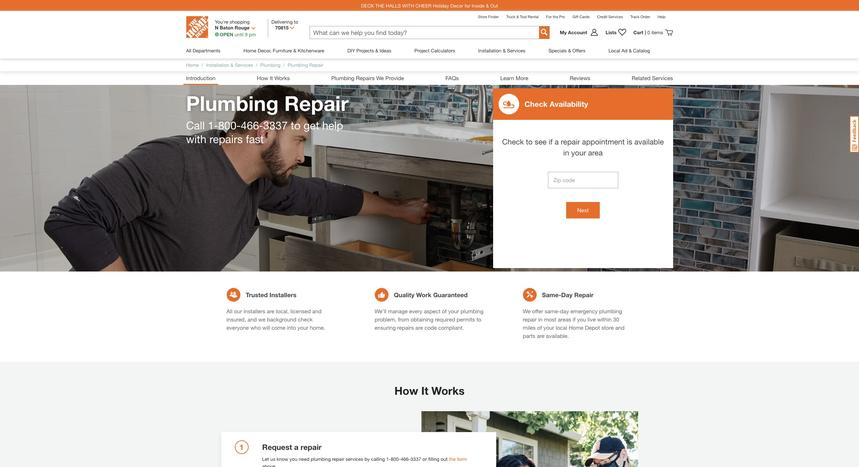 Task type: vqa. For each thing, say whether or not it's contained in the screenshot.
to
yes



Task type: describe. For each thing, give the bounding box(es) containing it.
if inside we offer same-day emergency plumbing repair in most areas if you live within 30 miles of your local home depot store and parts are available.
[[573, 317, 576, 323]]

repairs
[[356, 75, 375, 81]]

we inside we offer same-day emergency plumbing repair in most areas if you live within 30 miles of your local home depot store and parts are available.
[[523, 308, 531, 315]]

more
[[516, 75, 528, 81]]

check to see if a repair appointment is available in your area
[[502, 138, 664, 157]]

manage
[[388, 308, 408, 315]]

open
[[220, 32, 233, 37]]

faqs
[[445, 75, 459, 81]]

all for all departments
[[186, 48, 191, 54]]

0 vertical spatial repair
[[309, 62, 323, 68]]

let us know you need plumbing repair services by calling 1-800-466-3337 or filling out the form
[[262, 457, 467, 462]]

1 horizontal spatial works
[[431, 385, 465, 398]]

availability
[[550, 100, 588, 109]]

a inside the check to see if a repair appointment is available in your area
[[555, 138, 559, 146]]

departments
[[193, 48, 220, 54]]

offers
[[572, 48, 585, 54]]

services up 'learn more'
[[507, 48, 525, 54]]

specials & offers
[[549, 48, 585, 54]]

compliant.
[[438, 325, 464, 331]]

calling
[[371, 457, 385, 462]]

store
[[478, 14, 487, 19]]

decor
[[450, 3, 463, 8]]

home for home / installation & services / plumbing / plumbing repair
[[186, 62, 199, 68]]

installers
[[270, 291, 296, 299]]

home inside we offer same-day emergency plumbing repair in most areas if you live within 30 miles of your local home depot store and parts are available.
[[569, 325, 584, 331]]

services right related
[[652, 75, 673, 81]]

home decor, furniture & kitchenware
[[244, 48, 324, 54]]

items
[[651, 29, 663, 35]]

project calculators
[[414, 48, 455, 54]]

2 / from the left
[[256, 62, 258, 68]]

800- inside plumbing repair call 1-800-466-3337 to get help with repairs fast
[[218, 119, 241, 132]]

will
[[262, 325, 270, 331]]

background
[[267, 317, 296, 323]]

catalog
[[633, 48, 650, 54]]

local,
[[276, 308, 289, 315]]

finder
[[488, 14, 499, 19]]

1 vertical spatial and
[[248, 317, 257, 323]]

plumbing repair call 1-800-466-3337 to get help with repairs fast
[[186, 91, 349, 146]]

check for check to see if a repair appointment is available in your area
[[502, 138, 524, 146]]

we'll
[[375, 308, 386, 315]]

same-
[[545, 308, 560, 315]]

0 vertical spatial installation
[[478, 48, 501, 54]]

1 horizontal spatial 1-
[[386, 457, 391, 462]]

until
[[235, 32, 244, 37]]

store finder
[[478, 14, 499, 19]]

shopping
[[230, 19, 250, 25]]

code
[[425, 325, 437, 331]]

gift cards link
[[573, 14, 590, 19]]

if inside the check to see if a repair appointment is available in your area
[[549, 138, 553, 146]]

truck
[[506, 14, 515, 19]]

all for all our installers are local, licensed and insured, and we background check everyone who will come into your home.
[[227, 308, 233, 315]]

within
[[597, 317, 612, 323]]

aspect
[[424, 308, 440, 315]]

problem,
[[375, 317, 396, 323]]

delivering to
[[271, 19, 298, 25]]

learn more
[[500, 75, 528, 81]]

area
[[588, 148, 603, 157]]

home link
[[186, 62, 199, 68]]

credit services
[[597, 14, 623, 19]]

projects
[[356, 48, 374, 54]]

1 horizontal spatial how it works
[[394, 385, 465, 398]]

trusted installers
[[246, 291, 296, 299]]

services left plumbing link
[[235, 62, 253, 68]]

3 / from the left
[[283, 62, 285, 68]]

with
[[186, 133, 206, 146]]

parts
[[523, 333, 535, 340]]

inside
[[472, 3, 485, 8]]

all our installers are local, licensed and insured, and we background check everyone who will come into your home.
[[227, 308, 325, 331]]

& right furniture
[[293, 48, 296, 54]]

specials & offers link
[[549, 43, 585, 59]]

for the pro
[[546, 14, 565, 19]]

plumbing inside we'll manage every aspect of your plumbing problem, from obtaining required permits to ensuring repairs are code compliant.
[[461, 308, 483, 315]]

local
[[556, 325, 567, 331]]

1 vertical spatial it
[[421, 385, 428, 398]]

store finder link
[[478, 14, 499, 19]]

quality
[[394, 291, 414, 299]]

and inside we offer same-day emergency plumbing repair in most areas if you live within 30 miles of your local home depot store and parts are available.
[[615, 325, 625, 331]]

pm
[[249, 32, 256, 37]]

1 vertical spatial you
[[290, 457, 297, 462]]

0 horizontal spatial we
[[376, 75, 384, 81]]

my account link
[[560, 28, 602, 37]]

call
[[186, 119, 205, 132]]

1- inside plumbing repair call 1-800-466-3337 to get help with repairs fast
[[208, 119, 218, 132]]

truck & tool rental
[[506, 14, 539, 19]]

delivering
[[271, 19, 293, 25]]

your inside all our installers are local, licensed and insured, and we background check everyone who will come into your home.
[[298, 325, 308, 331]]

your inside we'll manage every aspect of your plumbing problem, from obtaining required permits to ensuring repairs are code compliant.
[[448, 308, 459, 315]]

halls
[[386, 3, 401, 8]]

your inside the check to see if a repair appointment is available in your area
[[571, 148, 586, 157]]

0 vertical spatial installation & services link
[[478, 43, 525, 59]]

home.
[[310, 325, 325, 331]]

to inside we'll manage every aspect of your plumbing problem, from obtaining required permits to ensuring repairs are code compliant.
[[477, 317, 481, 323]]

local
[[609, 48, 620, 54]]

of inside we'll manage every aspect of your plumbing problem, from obtaining required permits to ensuring repairs are code compliant.
[[442, 308, 447, 315]]

1 vertical spatial 466-
[[401, 457, 411, 462]]

specials
[[549, 48, 567, 54]]

& left offers
[[568, 48, 571, 54]]

tool
[[520, 14, 527, 19]]

deck
[[361, 3, 374, 8]]

plumbing for we offer same-day emergency plumbing repair in most areas if you live within 30 miles of your local home depot store and parts are available.
[[599, 308, 622, 315]]

repair inside we offer same-day emergency plumbing repair in most areas if you live within 30 miles of your local home depot store and parts are available.
[[523, 317, 537, 323]]

home for home decor, furniture & kitchenware
[[244, 48, 256, 54]]

into
[[287, 325, 296, 331]]

everyone
[[227, 325, 249, 331]]

1 vertical spatial installation
[[206, 62, 229, 68]]

most
[[544, 317, 556, 323]]

of inside we offer same-day emergency plumbing repair in most areas if you live within 30 miles of your local home depot store and parts are available.
[[537, 325, 542, 331]]

0
[[647, 29, 650, 35]]

my
[[560, 29, 567, 35]]

need
[[299, 457, 309, 462]]

same-day repair
[[542, 291, 594, 299]]

deck the halls with cheer holiday decor for inside & out
[[361, 3, 498, 8]]

in inside we offer same-day emergency plumbing repair in most areas if you live within 30 miles of your local home depot store and parts are available.
[[538, 317, 543, 323]]

& left tool
[[517, 14, 519, 19]]

plumbing repairs we provide
[[331, 75, 404, 81]]

permits
[[457, 317, 475, 323]]

1 horizontal spatial and
[[312, 308, 322, 315]]

& down open
[[230, 62, 234, 68]]

plumbing inside plumbing repair call 1-800-466-3337 to get help with repairs fast
[[186, 91, 279, 116]]

project
[[414, 48, 430, 54]]

1
[[240, 443, 244, 452]]

track order
[[630, 14, 650, 19]]

0 horizontal spatial how it works
[[257, 75, 290, 81]]

calculators
[[431, 48, 455, 54]]

are inside we'll manage every aspect of your plumbing problem, from obtaining required permits to ensuring repairs are code compliant.
[[415, 325, 423, 331]]



Task type: locate. For each thing, give the bounding box(es) containing it.
2 horizontal spatial and
[[615, 325, 625, 331]]

0 vertical spatial check
[[525, 100, 548, 109]]

0 vertical spatial 3337
[[263, 119, 288, 132]]

reviews
[[570, 75, 590, 81]]

a
[[555, 138, 559, 146], [294, 443, 299, 452]]

1 vertical spatial if
[[573, 317, 576, 323]]

your down the 'most'
[[543, 325, 554, 331]]

0 vertical spatial we
[[376, 75, 384, 81]]

repair up get
[[284, 91, 349, 116]]

30
[[613, 317, 619, 323]]

2 horizontal spatial /
[[283, 62, 285, 68]]

0 horizontal spatial you
[[290, 457, 297, 462]]

0 horizontal spatial plumbing
[[311, 457, 331, 462]]

& left 'ideas'
[[375, 48, 378, 54]]

feedback link image
[[850, 116, 859, 153]]

we left 'provide'
[[376, 75, 384, 81]]

help
[[322, 119, 343, 132]]

know
[[277, 457, 288, 462]]

local ad & catalog
[[609, 48, 650, 54]]

1 horizontal spatial are
[[415, 325, 423, 331]]

truck & tool rental link
[[506, 14, 539, 19]]

request a repair
[[262, 443, 322, 452]]

track
[[630, 14, 640, 19]]

0 horizontal spatial all
[[186, 48, 191, 54]]

800- right call
[[218, 119, 241, 132]]

in left area
[[563, 148, 569, 157]]

0 horizontal spatial and
[[248, 317, 257, 323]]

credit
[[597, 14, 607, 19]]

a right see
[[555, 138, 559, 146]]

who
[[250, 325, 261, 331]]

repair left services
[[332, 457, 344, 462]]

1 horizontal spatial we
[[523, 308, 531, 315]]

required
[[435, 317, 455, 323]]

of up required
[[442, 308, 447, 315]]

if
[[549, 138, 553, 146], [573, 317, 576, 323]]

/ left plumbing link
[[256, 62, 258, 68]]

0 horizontal spatial the
[[449, 457, 456, 462]]

home
[[244, 48, 256, 54], [186, 62, 199, 68], [569, 325, 584, 331]]

1 / from the left
[[202, 62, 203, 68]]

services
[[346, 457, 363, 462]]

we
[[258, 317, 265, 323]]

all inside all our installers are local, licensed and insured, and we background check everyone who will come into your home.
[[227, 308, 233, 315]]

1 vertical spatial 1-
[[386, 457, 391, 462]]

0 horizontal spatial how
[[257, 75, 268, 81]]

you inside we offer same-day emergency plumbing repair in most areas if you live within 30 miles of your local home depot store and parts are available.
[[577, 317, 586, 323]]

1 vertical spatial 800-
[[391, 457, 401, 462]]

the right for
[[553, 14, 558, 19]]

0 horizontal spatial /
[[202, 62, 203, 68]]

1 horizontal spatial in
[[563, 148, 569, 157]]

0 horizontal spatial home
[[186, 62, 199, 68]]

& inside 'link'
[[503, 48, 506, 54]]

all departments link
[[186, 43, 220, 59]]

out
[[441, 457, 448, 462]]

1 vertical spatial are
[[415, 325, 423, 331]]

0 horizontal spatial it
[[270, 75, 273, 81]]

submit search image
[[541, 29, 548, 36]]

repair right see
[[561, 138, 580, 146]]

1 horizontal spatial 800-
[[391, 457, 401, 462]]

0 vertical spatial all
[[186, 48, 191, 54]]

3337 left or
[[411, 457, 421, 462]]

next
[[577, 207, 589, 214]]

the home depot image
[[186, 16, 208, 38]]

0 vertical spatial and
[[312, 308, 322, 315]]

for the pro link
[[546, 14, 565, 19]]

provide
[[385, 75, 404, 81]]

to right delivering
[[294, 19, 298, 25]]

ensuring
[[375, 325, 396, 331]]

0 horizontal spatial in
[[538, 317, 543, 323]]

services right credit
[[608, 14, 623, 19]]

1 vertical spatial repair
[[284, 91, 349, 116]]

None text field
[[310, 26, 539, 39]]

your down check
[[298, 325, 308, 331]]

0 horizontal spatial 466-
[[241, 119, 263, 132]]

check left see
[[502, 138, 524, 146]]

cards
[[580, 14, 590, 19]]

1 horizontal spatial it
[[421, 385, 428, 398]]

0 vertical spatial are
[[267, 308, 274, 315]]

0 vertical spatial 1-
[[208, 119, 218, 132]]

1 vertical spatial home
[[186, 62, 199, 68]]

you left need
[[290, 457, 297, 462]]

800- right the calling
[[391, 457, 401, 462]]

1 vertical spatial repairs
[[397, 325, 414, 331]]

if right the areas
[[573, 317, 576, 323]]

466- up fast
[[241, 119, 263, 132]]

1 horizontal spatial installation & services link
[[478, 43, 525, 59]]

are inside all our installers are local, licensed and insured, and we background check everyone who will come into your home.
[[267, 308, 274, 315]]

installation
[[478, 48, 501, 54], [206, 62, 229, 68]]

1 vertical spatial how it works
[[394, 385, 465, 398]]

0 horizontal spatial 800-
[[218, 119, 241, 132]]

0 horizontal spatial repairs
[[209, 133, 243, 146]]

None text field
[[310, 26, 539, 39]]

to inside the check to see if a repair appointment is available in your area
[[526, 138, 533, 146]]

0 horizontal spatial 3337
[[263, 119, 288, 132]]

1 horizontal spatial of
[[537, 325, 542, 331]]

3337 inside plumbing repair call 1-800-466-3337 to get help with repairs fast
[[263, 119, 288, 132]]

0 vertical spatial the
[[553, 14, 558, 19]]

kitchenware
[[298, 48, 324, 54]]

0 vertical spatial a
[[555, 138, 559, 146]]

1 horizontal spatial plumbing
[[461, 308, 483, 315]]

for
[[546, 14, 552, 19]]

your inside we offer same-day emergency plumbing repair in most areas if you live within 30 miles of your local home depot store and parts are available.
[[543, 325, 554, 331]]

1- right the calling
[[386, 457, 391, 462]]

diy projects & ideas link
[[347, 43, 391, 59]]

all
[[186, 48, 191, 54], [227, 308, 233, 315]]

home down the areas
[[569, 325, 584, 331]]

1 horizontal spatial home
[[244, 48, 256, 54]]

and down '30'
[[615, 325, 625, 331]]

we left the offer
[[523, 308, 531, 315]]

plumbing
[[260, 62, 281, 68], [288, 62, 308, 68], [331, 75, 354, 81], [186, 91, 279, 116]]

plumbing link
[[260, 62, 281, 68]]

0 vertical spatial how it works
[[257, 75, 290, 81]]

n baton rouge
[[215, 25, 250, 31]]

in down the offer
[[538, 317, 543, 323]]

0 vertical spatial it
[[270, 75, 273, 81]]

0 vertical spatial you
[[577, 317, 586, 323]]

0 horizontal spatial works
[[274, 75, 290, 81]]

all departments
[[186, 48, 220, 54]]

1 horizontal spatial you
[[577, 317, 586, 323]]

rouge
[[235, 25, 250, 31]]

related services
[[632, 75, 673, 81]]

repairs down from
[[397, 325, 414, 331]]

0 horizontal spatial check
[[502, 138, 524, 146]]

insured,
[[227, 317, 246, 323]]

1 vertical spatial of
[[537, 325, 542, 331]]

plumbing right need
[[311, 457, 331, 462]]

available.
[[546, 333, 569, 340]]

check down more
[[525, 100, 548, 109]]

1 horizontal spatial a
[[555, 138, 559, 146]]

1 horizontal spatial if
[[573, 317, 576, 323]]

repair up miles
[[523, 317, 537, 323]]

1 vertical spatial installation & services link
[[206, 62, 253, 68]]

we
[[376, 75, 384, 81], [523, 308, 531, 315]]

0 horizontal spatial installation & services link
[[206, 62, 253, 68]]

1 horizontal spatial all
[[227, 308, 233, 315]]

a right request on the bottom left of page
[[294, 443, 299, 452]]

all left our
[[227, 308, 233, 315]]

plumbing repair link
[[288, 62, 323, 68]]

quality work guaranteed
[[394, 291, 468, 299]]

installation & services link up learn
[[478, 43, 525, 59]]

& right ad
[[629, 48, 632, 54]]

areas
[[558, 317, 571, 323]]

are right the parts
[[537, 333, 544, 340]]

0 horizontal spatial a
[[294, 443, 299, 452]]

0 vertical spatial of
[[442, 308, 447, 315]]

plumbing inside we offer same-day emergency plumbing repair in most areas if you live within 30 miles of your local home depot store and parts are available.
[[599, 308, 622, 315]]

& left out
[[486, 3, 489, 8]]

installation up learn
[[478, 48, 501, 54]]

your left area
[[571, 148, 586, 157]]

with
[[402, 3, 414, 8]]

of right miles
[[537, 325, 542, 331]]

us
[[270, 457, 275, 462]]

0 vertical spatial how
[[257, 75, 268, 81]]

2 horizontal spatial home
[[569, 325, 584, 331]]

1 horizontal spatial the
[[553, 14, 558, 19]]

1 horizontal spatial installation
[[478, 48, 501, 54]]

repairs inside we'll manage every aspect of your plumbing problem, from obtaining required permits to ensuring repairs are code compliant.
[[397, 325, 414, 331]]

0 horizontal spatial if
[[549, 138, 553, 146]]

account
[[568, 29, 587, 35]]

0 vertical spatial home
[[244, 48, 256, 54]]

repairs left fast
[[209, 133, 243, 146]]

furniture
[[273, 48, 292, 54]]

1-
[[208, 119, 218, 132], [386, 457, 391, 462]]

& up learn
[[503, 48, 506, 54]]

if right see
[[549, 138, 553, 146]]

2 horizontal spatial plumbing
[[599, 308, 622, 315]]

/
[[202, 62, 203, 68], [256, 62, 258, 68], [283, 62, 285, 68]]

check availability
[[525, 100, 588, 109]]

1 horizontal spatial repairs
[[397, 325, 414, 331]]

repair
[[309, 62, 323, 68], [284, 91, 349, 116], [574, 291, 594, 299]]

appointment
[[582, 138, 625, 146]]

installers
[[244, 308, 265, 315]]

0 vertical spatial if
[[549, 138, 553, 146]]

1 horizontal spatial 466-
[[401, 457, 411, 462]]

to left get
[[291, 119, 301, 132]]

to
[[294, 19, 298, 25], [291, 119, 301, 132], [526, 138, 533, 146], [477, 317, 481, 323]]

repair down 'kitchenware'
[[309, 62, 323, 68]]

3337 up fast
[[263, 119, 288, 132]]

1 vertical spatial 3337
[[411, 457, 421, 462]]

depot
[[585, 325, 600, 331]]

open until 9 pm
[[220, 32, 256, 37]]

2 horizontal spatial are
[[537, 333, 544, 340]]

your up required
[[448, 308, 459, 315]]

1- right call
[[208, 119, 218, 132]]

1 horizontal spatial 3337
[[411, 457, 421, 462]]

all up home link
[[186, 48, 191, 54]]

holiday
[[433, 3, 449, 8]]

0 horizontal spatial are
[[267, 308, 274, 315]]

1 vertical spatial in
[[538, 317, 543, 323]]

1 vertical spatial check
[[502, 138, 524, 146]]

/ right home link
[[202, 62, 203, 68]]

filling
[[428, 457, 439, 462]]

466- inside plumbing repair call 1-800-466-3337 to get help with repairs fast
[[241, 119, 263, 132]]

are left local,
[[267, 308, 274, 315]]

to right permits
[[477, 317, 481, 323]]

lists
[[606, 29, 617, 35]]

your
[[571, 148, 586, 157], [448, 308, 459, 315], [298, 325, 308, 331], [543, 325, 554, 331]]

repairs inside plumbing repair call 1-800-466-3337 to get help with repairs fast
[[209, 133, 243, 146]]

repair inside plumbing repair call 1-800-466-3337 to get help with repairs fast
[[284, 91, 349, 116]]

home / installation & services / plumbing / plumbing repair
[[186, 62, 323, 68]]

1 vertical spatial we
[[523, 308, 531, 315]]

and down installers
[[248, 317, 257, 323]]

home decor, furniture & kitchenware link
[[244, 43, 324, 59]]

check inside the check to see if a repair appointment is available in your area
[[502, 138, 524, 146]]

home left "decor,"
[[244, 48, 256, 54]]

are down obtaining
[[415, 325, 423, 331]]

decor,
[[258, 48, 272, 54]]

plumbing up '30'
[[599, 308, 622, 315]]

0 vertical spatial 800-
[[218, 119, 241, 132]]

help link
[[658, 14, 665, 19]]

repair
[[561, 138, 580, 146], [523, 317, 537, 323], [301, 443, 322, 452], [332, 457, 344, 462]]

&
[[486, 3, 489, 8], [517, 14, 519, 19], [293, 48, 296, 54], [375, 48, 378, 54], [503, 48, 506, 54], [568, 48, 571, 54], [629, 48, 632, 54], [230, 62, 234, 68]]

to left see
[[526, 138, 533, 146]]

2 vertical spatial are
[[537, 333, 544, 340]]

repair up emergency at the bottom
[[574, 291, 594, 299]]

1 vertical spatial all
[[227, 308, 233, 315]]

None telephone field
[[548, 172, 618, 189]]

obtaining
[[411, 317, 433, 323]]

miles
[[523, 325, 536, 331]]

2 vertical spatial repair
[[574, 291, 594, 299]]

1 vertical spatial works
[[431, 385, 465, 398]]

0 vertical spatial works
[[274, 75, 290, 81]]

repair inside the check to see if a repair appointment is available in your area
[[561, 138, 580, 146]]

1 horizontal spatial how
[[394, 385, 418, 398]]

0 vertical spatial 466-
[[241, 119, 263, 132]]

0 vertical spatial in
[[563, 148, 569, 157]]

every
[[409, 308, 422, 315]]

1 vertical spatial the
[[449, 457, 456, 462]]

0 horizontal spatial installation
[[206, 62, 229, 68]]

in inside the check to see if a repair appointment is available in your area
[[563, 148, 569, 157]]

plumbing up permits
[[461, 308, 483, 315]]

0 items
[[647, 29, 663, 35]]

1 horizontal spatial check
[[525, 100, 548, 109]]

466- left or
[[401, 457, 411, 462]]

0 horizontal spatial 1-
[[208, 119, 218, 132]]

local ad & catalog link
[[609, 43, 650, 59]]

installation down departments on the top
[[206, 62, 229, 68]]

day
[[561, 291, 573, 299]]

0 horizontal spatial of
[[442, 308, 447, 315]]

repair up need
[[301, 443, 322, 452]]

are inside we offer same-day emergency plumbing repair in most areas if you live within 30 miles of your local home depot store and parts are available.
[[537, 333, 544, 340]]

track order link
[[630, 14, 650, 19]]

and up check
[[312, 308, 322, 315]]

0 vertical spatial repairs
[[209, 133, 243, 146]]

to inside plumbing repair call 1-800-466-3337 to get help with repairs fast
[[291, 119, 301, 132]]

works
[[274, 75, 290, 81], [431, 385, 465, 398]]

1 vertical spatial how
[[394, 385, 418, 398]]

1 vertical spatial a
[[294, 443, 299, 452]]

is
[[627, 138, 632, 146]]

home up introduction
[[186, 62, 199, 68]]

live
[[588, 317, 596, 323]]

check for check availability
[[525, 100, 548, 109]]

you down emergency at the bottom
[[577, 317, 586, 323]]

installation & services link down departments on the top
[[206, 62, 253, 68]]

same-
[[542, 291, 561, 299]]

the right out
[[449, 457, 456, 462]]

/ right plumbing link
[[283, 62, 285, 68]]

plumbing for let us know you need plumbing repair services by calling 1-800-466-3337 or filling out the form
[[311, 457, 331, 462]]



